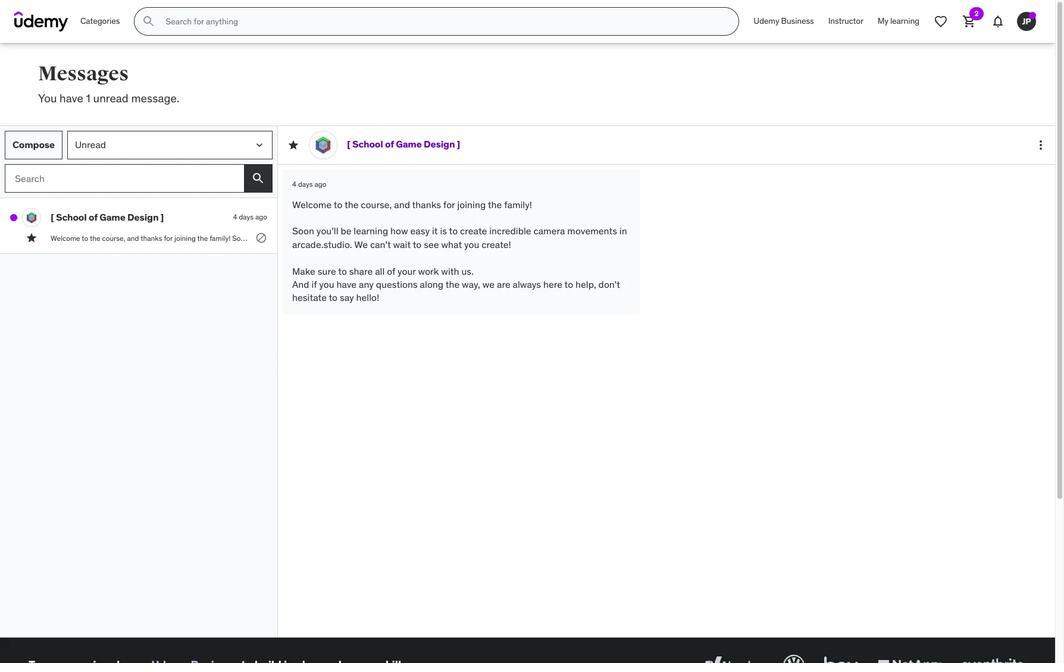 Task type: vqa. For each thing, say whether or not it's contained in the screenshot.
the bottom skills
no



Task type: describe. For each thing, give the bounding box(es) containing it.
0 horizontal spatial is
[[343, 234, 348, 243]]

1 horizontal spatial create!
[[627, 234, 650, 243]]

0 vertical spatial are
[[943, 234, 953, 243]]

0 vertical spatial ago
[[315, 180, 327, 189]]

design for [ school of game design ] link at the left
[[424, 138, 455, 150]]

0 horizontal spatial how
[[306, 234, 319, 243]]

0 horizontal spatial it
[[337, 234, 342, 243]]

submit search image
[[142, 14, 156, 29]]

0 horizontal spatial days
[[239, 213, 254, 222]]

family! for welcome to the course, and thanks for joining the family! soon you'll be learning how easy it is to create incredible camera movements in arcade.studio. we can't wait to see what you create! make sure to share all of your work with us. and if you have any questions along the way, we are always here to help, don't hesitate t
[[210, 234, 231, 243]]

0 vertical spatial us.
[[778, 234, 788, 243]]

welcome to the course, and thanks for joining the family! soon you'll be learning how easy it is to create incredible camera movements in arcade.studio. we can't wait to see what you create! make sure to share all of your work with us. and if you have any questions along the way, we are always here to help, don't hesitate t
[[51, 234, 1065, 243]]

2
[[975, 9, 979, 18]]

1 horizontal spatial we
[[932, 234, 941, 243]]

soon inside soon you'll be learning how easy it is to create incredible camera movements in arcade.studio. we can't wait to see what you create!
[[292, 225, 314, 237]]

0 horizontal spatial movements
[[439, 234, 476, 243]]

1 horizontal spatial arcade.studio.
[[485, 234, 530, 243]]

1 horizontal spatial see
[[584, 234, 595, 243]]

work inside make sure to share all of your work with us. and if you have any questions along the way, we are always here to help, don't hesitate to say hello!
[[418, 265, 439, 277]]

0 vertical spatial here
[[977, 234, 992, 243]]

jp
[[1023, 16, 1032, 27]]

you inside make sure to share all of your work with us. and if you have any questions along the way, we are always here to help, don't hesitate to say hello!
[[319, 279, 334, 291]]

messages
[[38, 61, 129, 86]]

message.
[[131, 91, 180, 105]]

] for [ school of game design ] button
[[161, 211, 164, 223]]

2 horizontal spatial learning
[[891, 16, 920, 26]]

with inside make sure to share all of your work with us. and if you have any questions along the way, we are always here to help, don't hesitate to say hello!
[[441, 265, 459, 277]]

game for [ school of game design ] link at the left
[[396, 138, 422, 150]]

my learning
[[878, 16, 920, 26]]

udemy business link
[[747, 7, 822, 36]]

are inside make sure to share all of your work with us. and if you have any questions along the way, we are always here to help, don't hesitate to say hello!
[[497, 279, 511, 291]]

1 horizontal spatial we
[[532, 234, 542, 243]]

and for welcome to the course, and thanks for joining the family!
[[394, 199, 410, 211]]

udemy
[[754, 16, 780, 26]]

1 horizontal spatial what
[[597, 234, 613, 243]]

we inside soon you'll be learning how easy it is to create incredible camera movements in arcade.studio. we can't wait to see what you create!
[[354, 239, 368, 251]]

messages you have 1 unread message.
[[38, 61, 180, 105]]

you have alerts image
[[1029, 12, 1037, 19]]

1 horizontal spatial share
[[694, 234, 712, 243]]

t
[[1064, 234, 1065, 243]]

0 vertical spatial help,
[[1002, 234, 1017, 243]]

camera inside soon you'll be learning how easy it is to create incredible camera movements in arcade.studio. we can't wait to see what you create!
[[534, 225, 565, 237]]

course, for welcome to the course, and thanks for joining the family! soon you'll be learning how easy it is to create incredible camera movements in arcade.studio. we can't wait to see what you create! make sure to share all of your work with us. and if you have any questions along the way, we are always here to help, don't hesitate t
[[102, 234, 125, 243]]

0 horizontal spatial incredible
[[380, 234, 412, 243]]

your inside make sure to share all of your work with us. and if you have any questions along the way, we are always here to help, don't hesitate to say hello!
[[398, 265, 416, 277]]

0 vertical spatial questions
[[852, 234, 883, 243]]

1 horizontal spatial can't
[[544, 234, 559, 243]]

course, for welcome to the course, and thanks for joining the family!
[[361, 199, 392, 211]]

0 horizontal spatial easy
[[321, 234, 336, 243]]

0 horizontal spatial learning
[[278, 234, 304, 243]]

0 horizontal spatial in
[[478, 234, 484, 243]]

1 horizontal spatial with
[[763, 234, 777, 243]]

1 vertical spatial ago
[[255, 213, 267, 222]]

of inside make sure to share all of your work with us. and if you have any questions along the way, we are always here to help, don't hesitate to say hello!
[[387, 265, 395, 277]]

1 horizontal spatial if
[[804, 234, 808, 243]]

1 vertical spatial unmark as important image
[[26, 232, 38, 244]]

0 vertical spatial don't
[[1019, 234, 1035, 243]]

1 horizontal spatial your
[[730, 234, 744, 243]]

always inside make sure to share all of your work with us. and if you have any questions along the way, we are always here to help, don't hesitate to say hello!
[[513, 279, 541, 291]]

1 horizontal spatial make
[[651, 234, 669, 243]]

it inside soon you'll be learning how easy it is to create incredible camera movements in arcade.studio. we can't wait to see what you create!
[[432, 225, 438, 237]]

mark as read image
[[10, 214, 17, 221]]

0 horizontal spatial soon
[[232, 234, 249, 243]]

[ school of game design ] button
[[51, 211, 228, 223]]

[ school of game design ] for [ school of game design ] link at the left
[[347, 138, 460, 150]]

what inside soon you'll be learning how easy it is to create incredible camera movements in arcade.studio. we can't wait to see what you create!
[[441, 239, 462, 251]]

0 horizontal spatial be
[[269, 234, 277, 243]]

along inside make sure to share all of your work with us. and if you have any questions along the way, we are always here to help, don't hesitate to say hello!
[[420, 279, 444, 291]]

categories
[[80, 16, 120, 26]]

business
[[782, 16, 814, 26]]

in inside soon you'll be learning how easy it is to create incredible camera movements in arcade.studio. we can't wait to see what you create!
[[620, 225, 627, 237]]

1 horizontal spatial work
[[746, 234, 761, 243]]

1
[[86, 91, 91, 105]]

0 horizontal spatial 4 days ago
[[233, 213, 267, 222]]

1 horizontal spatial any
[[839, 234, 850, 243]]

you'll inside soon you'll be learning how easy it is to create incredible camera movements in arcade.studio. we can't wait to see what you create!
[[317, 225, 339, 237]]

0 horizontal spatial 4
[[233, 213, 237, 222]]

easy inside soon you'll be learning how easy it is to create incredible camera movements in arcade.studio. we can't wait to see what you create!
[[411, 225, 430, 237]]

welcome to the course, and thanks for joining the family!
[[292, 199, 535, 211]]

for for welcome to the course, and thanks for joining the family! soon you'll be learning how easy it is to create incredible camera movements in arcade.studio. we can't wait to see what you create! make sure to share all of your work with us. and if you have any questions along the way, we are always here to help, don't hesitate t
[[164, 234, 173, 243]]

school for [ school of game design ] link at the left
[[352, 138, 383, 150]]

thanks for welcome to the course, and thanks for joining the family! soon you'll be learning how easy it is to create incredible camera movements in arcade.studio. we can't wait to see what you create! make sure to share all of your work with us. and if you have any questions along the way, we are always here to help, don't hesitate t
[[141, 234, 162, 243]]

search image
[[251, 171, 266, 186]]

1 horizontal spatial hesitate
[[1037, 234, 1063, 243]]

you
[[38, 91, 57, 105]]

[ school of game design ] for [ school of game design ] button
[[51, 211, 164, 223]]

us. inside make sure to share all of your work with us. and if you have any questions along the way, we are always here to help, don't hesitate to say hello!
[[462, 265, 474, 277]]

joining for welcome to the course, and thanks for joining the family! soon you'll be learning how easy it is to create incredible camera movements in arcade.studio. we can't wait to see what you create! make sure to share all of your work with us. and if you have any questions along the way, we are always here to help, don't hesitate t
[[174, 234, 196, 243]]

jp link
[[1013, 7, 1041, 36]]

design for [ school of game design ] button
[[127, 211, 159, 223]]

if inside make sure to share all of your work with us. and if you have any questions along the way, we are always here to help, don't hesitate to say hello!
[[312, 279, 317, 291]]

[ for [ school of game design ] link at the left
[[347, 138, 350, 150]]

family! for welcome to the course, and thanks for joining the family!
[[504, 199, 532, 211]]

0 horizontal spatial create
[[358, 234, 379, 243]]

1 horizontal spatial sure
[[670, 234, 684, 243]]

1 horizontal spatial all
[[713, 234, 721, 243]]

instructor link
[[822, 7, 871, 36]]

2 horizontal spatial have
[[822, 234, 837, 243]]

welcome for welcome to the course, and thanks for joining the family! soon you'll be learning how easy it is to create incredible camera movements in arcade.studio. we can't wait to see what you create! make sure to share all of your work with us. and if you have any questions along the way, we are always here to help, don't hesitate t
[[51, 234, 80, 243]]



Task type: locate. For each thing, give the bounding box(es) containing it.
all inside make sure to share all of your work with us. and if you have any questions along the way, we are always here to help, don't hesitate to say hello!
[[375, 265, 385, 277]]

1 horizontal spatial design
[[424, 138, 455, 150]]

joining down [ school of game design ] button
[[174, 234, 196, 243]]

wait
[[561, 234, 574, 243], [393, 239, 411, 251]]

1 vertical spatial thanks
[[141, 234, 162, 243]]

we inside make sure to share all of your work with us. and if you have any questions along the way, we are always here to help, don't hesitate to say hello!
[[483, 279, 495, 291]]

work
[[746, 234, 761, 243], [418, 265, 439, 277]]

1 horizontal spatial is
[[440, 225, 447, 237]]

eventbrite image
[[959, 653, 1027, 664]]

share
[[694, 234, 712, 243], [349, 265, 373, 277]]

joining up soon you'll be learning how easy it is to create incredible camera movements in arcade.studio. we can't wait to see what you create!
[[457, 199, 486, 211]]

to
[[334, 199, 343, 211], [449, 225, 458, 237], [82, 234, 88, 243], [350, 234, 357, 243], [576, 234, 582, 243], [686, 234, 692, 243], [993, 234, 1000, 243], [413, 239, 422, 251], [338, 265, 347, 277], [565, 279, 574, 291], [329, 292, 338, 304]]

and
[[789, 234, 802, 243], [292, 279, 309, 291]]

0 horizontal spatial way,
[[462, 279, 480, 291]]

thanks down [ school of game design ] button
[[141, 234, 162, 243]]

can't inside soon you'll be learning how easy it is to create incredible camera movements in arcade.studio. we can't wait to see what you create!
[[370, 239, 391, 251]]

learning right my at right
[[891, 16, 920, 26]]

1 vertical spatial if
[[312, 279, 317, 291]]

udemy image
[[14, 11, 68, 32]]

1 vertical spatial 4 days ago
[[233, 213, 267, 222]]

0 vertical spatial and
[[394, 199, 410, 211]]

us.
[[778, 234, 788, 243], [462, 265, 474, 277]]

0 horizontal spatial questions
[[376, 279, 418, 291]]

game inside [ school of game design ] link
[[396, 138, 422, 150]]

0 horizontal spatial make
[[292, 265, 316, 277]]

4 days ago right search 'image'
[[292, 180, 327, 189]]

for up soon you'll be learning how easy it is to create incredible camera movements in arcade.studio. we can't wait to see what you create!
[[444, 199, 455, 211]]

here inside make sure to share all of your work with us. and if you have any questions along the way, we are always here to help, don't hesitate to say hello!
[[544, 279, 563, 291]]

[ school of game design ] link
[[347, 138, 460, 150]]

1 vertical spatial all
[[375, 265, 385, 277]]

school inside button
[[56, 211, 87, 223]]

0 horizontal spatial sure
[[318, 265, 336, 277]]

hello!
[[356, 292, 379, 304]]

camera
[[534, 225, 565, 237], [413, 234, 437, 243]]

school
[[352, 138, 383, 150], [56, 211, 87, 223]]

of inside button
[[89, 211, 98, 223]]

[ for [ school of game design ] button
[[51, 211, 54, 223]]

always
[[955, 234, 976, 243], [513, 279, 541, 291]]

0 horizontal spatial all
[[375, 265, 385, 277]]

for down [ school of game design ] button
[[164, 234, 173, 243]]

0 horizontal spatial joining
[[174, 234, 196, 243]]

compose
[[13, 139, 55, 151]]

0 vertical spatial design
[[424, 138, 455, 150]]

1 horizontal spatial game
[[396, 138, 422, 150]]

don't inside make sure to share all of your work with us. and if you have any questions along the way, we are always here to help, don't hesitate to say hello!
[[599, 279, 620, 291]]

make inside make sure to share all of your work with us. and if you have any questions along the way, we are always here to help, don't hesitate to say hello!
[[292, 265, 316, 277]]

conversation actions image
[[1034, 138, 1049, 152]]

way, inside make sure to share all of your work with us. and if you have any questions along the way, we are always here to help, don't hesitate to say hello!
[[462, 279, 480, 291]]

1 horizontal spatial and
[[789, 234, 802, 243]]

all
[[713, 234, 721, 243], [375, 265, 385, 277]]

1 vertical spatial family!
[[210, 234, 231, 243]]

how
[[391, 225, 408, 237], [306, 234, 319, 243]]

1 vertical spatial along
[[420, 279, 444, 291]]

learning down 'welcome to the course, and thanks for joining the family!'
[[354, 225, 388, 237]]

compose button
[[5, 131, 62, 159]]

1 horizontal spatial wait
[[561, 234, 574, 243]]

create!
[[627, 234, 650, 243], [482, 239, 511, 251]]

create inside soon you'll be learning how easy it is to create incredible camera movements in arcade.studio. we can't wait to see what you create!
[[460, 225, 487, 237]]

you inside soon you'll be learning how easy it is to create incredible camera movements in arcade.studio. we can't wait to see what you create!
[[464, 239, 480, 251]]

design inside [ school of game design ] link
[[424, 138, 455, 150]]

what
[[597, 234, 613, 243], [441, 239, 462, 251]]

joining for welcome to the course, and thanks for joining the family!
[[457, 199, 486, 211]]

1 horizontal spatial and
[[394, 199, 410, 211]]

[ school of game design ] inside button
[[51, 211, 164, 223]]

0 vertical spatial and
[[789, 234, 802, 243]]

0 horizontal spatial ago
[[255, 213, 267, 222]]

how down 'welcome to the course, and thanks for joining the family!'
[[391, 225, 408, 237]]

we
[[532, 234, 542, 243], [354, 239, 368, 251]]

1 vertical spatial design
[[127, 211, 159, 223]]

make
[[651, 234, 669, 243], [292, 265, 316, 277]]

0 vertical spatial sure
[[670, 234, 684, 243]]

0 vertical spatial if
[[804, 234, 808, 243]]

sure inside make sure to share all of your work with us. and if you have any questions along the way, we are always here to help, don't hesitate to say hello!
[[318, 265, 336, 277]]

thanks up soon you'll be learning how easy it is to create incredible camera movements in arcade.studio. we can't wait to see what you create!
[[412, 199, 441, 211]]

learning right block image
[[278, 234, 304, 243]]

design
[[424, 138, 455, 150], [127, 211, 159, 223]]

1 horizontal spatial [
[[347, 138, 350, 150]]

create
[[460, 225, 487, 237], [358, 234, 379, 243]]

1 vertical spatial have
[[822, 234, 837, 243]]

with
[[763, 234, 777, 243], [441, 265, 459, 277]]

4 days ago
[[292, 180, 327, 189], [233, 213, 267, 222]]

the
[[345, 199, 359, 211], [488, 199, 502, 211], [90, 234, 100, 243], [197, 234, 208, 243], [904, 234, 915, 243], [446, 279, 460, 291]]

Search for anything text field
[[163, 11, 725, 32]]

1 horizontal spatial way,
[[916, 234, 930, 243]]

don't
[[1019, 234, 1035, 243], [599, 279, 620, 291]]

game inside [ school of game design ] button
[[100, 211, 125, 223]]

help, down welcome to the course, and thanks for joining the family! soon you'll be learning how easy it is to create incredible camera movements in arcade.studio. we can't wait to see what you create! make sure to share all of your work with us. and if you have any questions along the way, we are always here to help, don't hesitate t
[[576, 279, 596, 291]]

here
[[977, 234, 992, 243], [544, 279, 563, 291]]

1 horizontal spatial thanks
[[412, 199, 441, 211]]

for
[[444, 199, 455, 211], [164, 234, 173, 243]]

say
[[340, 292, 354, 304]]

you'll
[[317, 225, 339, 237], [251, 234, 267, 243]]

have
[[60, 91, 83, 105], [822, 234, 837, 243], [337, 279, 357, 291]]

1 horizontal spatial along
[[885, 234, 903, 243]]

0 horizontal spatial thanks
[[141, 234, 162, 243]]

0 horizontal spatial can't
[[370, 239, 391, 251]]

hesitate left t
[[1037, 234, 1063, 243]]

notifications image
[[991, 14, 1006, 29]]

you
[[614, 234, 626, 243], [809, 234, 821, 243], [464, 239, 480, 251], [319, 279, 334, 291]]

learning inside soon you'll be learning how easy it is to create incredible camera movements in arcade.studio. we can't wait to see what you create!
[[354, 225, 388, 237]]

create! inside soon you'll be learning how easy it is to create incredible camera movements in arcade.studio. we can't wait to see what you create!
[[482, 239, 511, 251]]

1 vertical spatial always
[[513, 279, 541, 291]]

1 horizontal spatial questions
[[852, 234, 883, 243]]

0 vertical spatial always
[[955, 234, 976, 243]]

1 horizontal spatial be
[[341, 225, 352, 237]]

days right search 'image'
[[298, 180, 313, 189]]

0 vertical spatial we
[[932, 234, 941, 243]]

game for [ school of game design ] button
[[100, 211, 125, 223]]

netapp image
[[876, 653, 944, 664]]

incredible inside soon you'll be learning how easy it is to create incredible camera movements in arcade.studio. we can't wait to see what you create!
[[490, 225, 531, 237]]

thanks
[[412, 199, 441, 211], [141, 234, 162, 243]]

1 vertical spatial work
[[418, 265, 439, 277]]

be inside soon you'll be learning how easy it is to create incredible camera movements in arcade.studio. we can't wait to see what you create!
[[341, 225, 352, 237]]

]
[[457, 138, 460, 150], [161, 211, 164, 223]]

0 horizontal spatial course,
[[102, 234, 125, 243]]

my learning link
[[871, 7, 927, 36]]

0 horizontal spatial here
[[544, 279, 563, 291]]

share inside make sure to share all of your work with us. and if you have any questions along the way, we are always here to help, don't hesitate to say hello!
[[349, 265, 373, 277]]

categories button
[[73, 7, 127, 36]]

0 horizontal spatial always
[[513, 279, 541, 291]]

course,
[[361, 199, 392, 211], [102, 234, 125, 243]]

for for welcome to the course, and thanks for joining the family!
[[444, 199, 455, 211]]

0 horizontal spatial game
[[100, 211, 125, 223]]

wait inside soon you'll be learning how easy it is to create incredible camera movements in arcade.studio. we can't wait to see what you create!
[[393, 239, 411, 251]]

4
[[292, 180, 297, 189], [233, 213, 237, 222]]

incredible
[[490, 225, 531, 237], [380, 234, 412, 243]]

0 horizontal spatial your
[[398, 265, 416, 277]]

box image
[[822, 653, 862, 664]]

0 horizontal spatial welcome
[[51, 234, 80, 243]]

1 horizontal spatial family!
[[504, 199, 532, 211]]

school for [ school of game design ] button
[[56, 211, 87, 223]]

help, inside make sure to share all of your work with us. and if you have any questions along the way, we are always here to help, don't hesitate to say hello!
[[576, 279, 596, 291]]

1 vertical spatial help,
[[576, 279, 596, 291]]

0 vertical spatial days
[[298, 180, 313, 189]]

1 horizontal spatial 4 days ago
[[292, 180, 327, 189]]

0 horizontal spatial arcade.studio.
[[292, 239, 352, 251]]

movements
[[568, 225, 617, 237], [439, 234, 476, 243]]

[ school of game design ]
[[347, 138, 460, 150], [51, 211, 164, 223]]

] for [ school of game design ] link at the left
[[457, 138, 460, 150]]

unread
[[93, 91, 129, 105]]

arcade.studio. inside soon you'll be learning how easy it is to create incredible camera movements in arcade.studio. we can't wait to see what you create!
[[292, 239, 352, 251]]

and
[[394, 199, 410, 211], [127, 234, 139, 243]]

1 horizontal spatial help,
[[1002, 234, 1017, 243]]

shopping cart with 2 items image
[[963, 14, 977, 29]]

1 vertical spatial joining
[[174, 234, 196, 243]]

way,
[[916, 234, 930, 243], [462, 279, 480, 291]]

[
[[347, 138, 350, 150], [51, 211, 54, 223]]

sure
[[670, 234, 684, 243], [318, 265, 336, 277]]

questions
[[852, 234, 883, 243], [376, 279, 418, 291]]

is
[[440, 225, 447, 237], [343, 234, 348, 243]]

movements inside soon you'll be learning how easy it is to create incredible camera movements in arcade.studio. we can't wait to see what you create!
[[568, 225, 617, 237]]

be
[[341, 225, 352, 237], [269, 234, 277, 243]]

0 vertical spatial joining
[[457, 199, 486, 211]]

instructor
[[829, 16, 864, 26]]

0 vertical spatial share
[[694, 234, 712, 243]]

along
[[885, 234, 903, 243], [420, 279, 444, 291]]

how right block image
[[306, 234, 319, 243]]

4 days ago up block image
[[233, 213, 267, 222]]

make sure to share all of your work with us. and if you have any questions along the way, we are always here to help, don't hesitate to say hello!
[[292, 265, 623, 304]]

2 link
[[956, 7, 984, 36]]

my
[[878, 16, 889, 26]]

welcome
[[292, 199, 332, 211], [51, 234, 80, 243]]

ago
[[315, 180, 327, 189], [255, 213, 267, 222]]

0 horizontal spatial [
[[51, 211, 54, 223]]

0 horizontal spatial you'll
[[251, 234, 267, 243]]

and inside make sure to share all of your work with us. and if you have any questions along the way, we are always here to help, don't hesitate to say hello!
[[292, 279, 309, 291]]

wishlist image
[[934, 14, 949, 29]]

hesitate left say
[[292, 292, 327, 304]]

1 vertical spatial game
[[100, 211, 125, 223]]

unmark as important image
[[288, 139, 299, 151], [26, 232, 38, 244]]

are
[[943, 234, 953, 243], [497, 279, 511, 291]]

how inside soon you'll be learning how easy it is to create incredible camera movements in arcade.studio. we can't wait to see what you create!
[[391, 225, 408, 237]]

1 vertical spatial and
[[292, 279, 309, 291]]

[ inside [ school of game design ] button
[[51, 211, 54, 223]]

nasdaq image
[[698, 653, 767, 664]]

soon right block image
[[292, 225, 314, 237]]

is inside soon you'll be learning how easy it is to create incredible camera movements in arcade.studio. we can't wait to see what you create!
[[440, 225, 447, 237]]

family!
[[504, 199, 532, 211], [210, 234, 231, 243]]

help, left t
[[1002, 234, 1017, 243]]

1 horizontal spatial [ school of game design ]
[[347, 138, 460, 150]]

family! left block image
[[210, 234, 231, 243]]

any inside make sure to share all of your work with us. and if you have any questions along the way, we are always here to help, don't hesitate to say hello!
[[359, 279, 374, 291]]

family! up welcome to the course, and thanks for joining the family! soon you'll be learning how easy it is to create incredible camera movements in arcade.studio. we can't wait to see what you create! make sure to share all of your work with us. and if you have any questions along the way, we are always here to help, don't hesitate t
[[504, 199, 532, 211]]

see
[[584, 234, 595, 243], [424, 239, 439, 251]]

help,
[[1002, 234, 1017, 243], [576, 279, 596, 291]]

0 horizontal spatial work
[[418, 265, 439, 277]]

hesitate
[[1037, 234, 1063, 243], [292, 292, 327, 304]]

see inside soon you'll be learning how easy it is to create incredible camera movements in arcade.studio. we can't wait to see what you create!
[[424, 239, 439, 251]]

1 vertical spatial for
[[164, 234, 173, 243]]

0 vertical spatial [
[[347, 138, 350, 150]]

can't
[[544, 234, 559, 243], [370, 239, 391, 251]]

1 horizontal spatial don't
[[1019, 234, 1035, 243]]

1 horizontal spatial it
[[432, 225, 438, 237]]

have inside make sure to share all of your work with us. and if you have any questions along the way, we are always here to help, don't hesitate to say hello!
[[337, 279, 357, 291]]

days
[[298, 180, 313, 189], [239, 213, 254, 222]]

arcade.studio.
[[485, 234, 530, 243], [292, 239, 352, 251]]

block image
[[255, 232, 267, 244]]

create up make sure to share all of your work with us. and if you have any questions along the way, we are always here to help, don't hesitate to say hello!
[[460, 225, 487, 237]]

hesitate inside make sure to share all of your work with us. and if you have any questions along the way, we are always here to help, don't hesitate to say hello!
[[292, 292, 327, 304]]

Search text field
[[5, 164, 244, 193]]

easy
[[411, 225, 430, 237], [321, 234, 336, 243]]

0 vertical spatial any
[[839, 234, 850, 243]]

days down search 'image'
[[239, 213, 254, 222]]

0 vertical spatial make
[[651, 234, 669, 243]]

1 vertical spatial days
[[239, 213, 254, 222]]

of
[[385, 138, 394, 150], [89, 211, 98, 223], [722, 234, 729, 243], [387, 265, 395, 277]]

1 vertical spatial welcome
[[51, 234, 80, 243]]

1 vertical spatial we
[[483, 279, 495, 291]]

1 horizontal spatial 4
[[292, 180, 297, 189]]

have inside messages you have 1 unread message.
[[60, 91, 83, 105]]

1 vertical spatial share
[[349, 265, 373, 277]]

0 vertical spatial welcome
[[292, 199, 332, 211]]

1 horizontal spatial incredible
[[490, 225, 531, 237]]

soon left block image
[[232, 234, 249, 243]]

questions inside make sure to share all of your work with us. and if you have any questions along the way, we are always here to help, don't hesitate to say hello!
[[376, 279, 418, 291]]

1 horizontal spatial unmark as important image
[[288, 139, 299, 151]]

0 horizontal spatial have
[[60, 91, 83, 105]]

[ inside [ school of game design ] link
[[347, 138, 350, 150]]

1 horizontal spatial learning
[[354, 225, 388, 237]]

it
[[432, 225, 438, 237], [337, 234, 342, 243]]

learning
[[891, 16, 920, 26], [354, 225, 388, 237], [278, 234, 304, 243]]

in
[[620, 225, 627, 237], [478, 234, 484, 243]]

joining
[[457, 199, 486, 211], [174, 234, 196, 243]]

2 vertical spatial have
[[337, 279, 357, 291]]

soon
[[292, 225, 314, 237], [232, 234, 249, 243]]

design inside [ school of game design ] button
[[127, 211, 159, 223]]

1 vertical spatial don't
[[599, 279, 620, 291]]

volkswagen image
[[781, 653, 807, 664]]

soon you'll be learning how easy it is to create incredible camera movements in arcade.studio. we can't wait to see what you create!
[[292, 225, 630, 251]]

1 horizontal spatial course,
[[361, 199, 392, 211]]

0 horizontal spatial hesitate
[[292, 292, 327, 304]]

0 vertical spatial school
[[352, 138, 383, 150]]

0 horizontal spatial and
[[292, 279, 309, 291]]

1 horizontal spatial school
[[352, 138, 383, 150]]

0 horizontal spatial if
[[312, 279, 317, 291]]

udemy business
[[754, 16, 814, 26]]

] inside button
[[161, 211, 164, 223]]

we
[[932, 234, 941, 243], [483, 279, 495, 291]]

if
[[804, 234, 808, 243], [312, 279, 317, 291]]

game
[[396, 138, 422, 150], [100, 211, 125, 223]]

any
[[839, 234, 850, 243], [359, 279, 374, 291]]

0 horizontal spatial don't
[[599, 279, 620, 291]]

welcome for welcome to the course, and thanks for joining the family!
[[292, 199, 332, 211]]

0 vertical spatial thanks
[[412, 199, 441, 211]]

your
[[730, 234, 744, 243], [398, 265, 416, 277]]

0 horizontal spatial camera
[[413, 234, 437, 243]]

1 horizontal spatial are
[[943, 234, 953, 243]]

the inside make sure to share all of your work with us. and if you have any questions along the way, we are always here to help, don't hesitate to say hello!
[[446, 279, 460, 291]]

thanks for welcome to the course, and thanks for joining the family!
[[412, 199, 441, 211]]

create down 'welcome to the course, and thanks for joining the family!'
[[358, 234, 379, 243]]

and for welcome to the course, and thanks for joining the family! soon you'll be learning how easy it is to create incredible camera movements in arcade.studio. we can't wait to see what you create! make sure to share all of your work with us. and if you have any questions along the way, we are always here to help, don't hesitate t
[[127, 234, 139, 243]]



